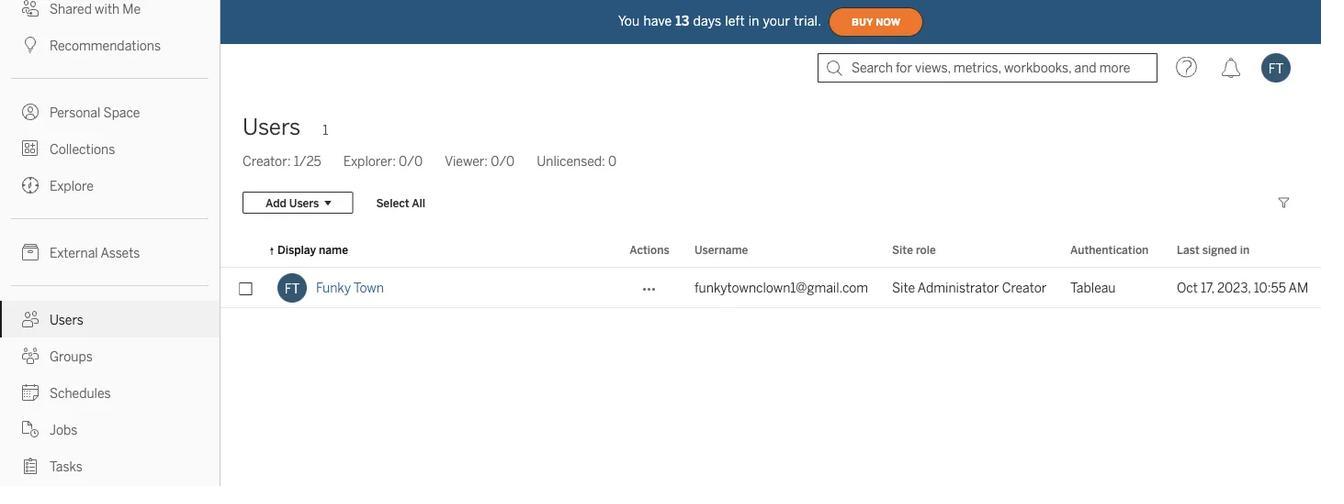 Task type: vqa. For each thing, say whether or not it's contained in the screenshot.
"Sub-spaces" 'tab list'
no



Task type: describe. For each thing, give the bounding box(es) containing it.
select all
[[376, 196, 425, 210]]

have
[[643, 14, 672, 29]]

1/25
[[294, 154, 321, 169]]

authentication
[[1070, 243, 1149, 257]]

username
[[695, 243, 748, 257]]

explorer:
[[343, 154, 396, 169]]

personal space link
[[0, 94, 220, 130]]

unlicensed:
[[537, 154, 605, 169]]

funkytownclown1@gmail.com
[[695, 281, 868, 296]]

1 vertical spatial in
[[1240, 243, 1250, 257]]

trial.
[[794, 14, 821, 29]]

space
[[103, 105, 140, 120]]

name
[[319, 243, 348, 257]]

select
[[376, 196, 409, 210]]

left
[[725, 14, 745, 29]]

Search for views, metrics, workbooks, and more text field
[[818, 53, 1158, 83]]

external assets link
[[0, 234, 220, 271]]

users inside add users popup button
[[289, 196, 319, 210]]

0/0 for explorer: 0/0
[[399, 154, 423, 169]]

add users button
[[243, 192, 353, 214]]

explorer: 0/0
[[343, 154, 423, 169]]

shared
[[50, 1, 92, 17]]

creator:
[[243, 154, 291, 169]]

users inside "users" link
[[50, 313, 83, 328]]

personal
[[50, 105, 100, 120]]

row containing funky town
[[220, 268, 1321, 309]]

site administrator creator
[[892, 281, 1047, 296]]

assets
[[101, 246, 140, 261]]

external assets
[[50, 246, 140, 261]]

site for site administrator creator
[[892, 281, 915, 296]]

tableau
[[1070, 281, 1116, 296]]

17,
[[1201, 281, 1214, 296]]

days
[[693, 14, 721, 29]]

collections
[[50, 142, 115, 157]]

schedules
[[50, 386, 111, 401]]

last signed in
[[1177, 243, 1250, 257]]

site role
[[892, 243, 936, 257]]

jobs
[[50, 423, 77, 438]]

grid containing funky town
[[220, 233, 1321, 487]]

role
[[916, 243, 936, 257]]

am
[[1288, 281, 1308, 296]]

add
[[265, 196, 286, 210]]

10:55
[[1254, 281, 1286, 296]]

0/0 for viewer: 0/0
[[491, 154, 515, 169]]

shared with me link
[[0, 0, 220, 27]]

personal space
[[50, 105, 140, 120]]

select all button
[[364, 192, 437, 214]]

you
[[618, 14, 640, 29]]

oct 17, 2023, 10:55 am
[[1177, 281, 1308, 296]]



Task type: locate. For each thing, give the bounding box(es) containing it.
viewer:
[[445, 154, 488, 169]]

explore link
[[0, 167, 220, 204]]

buy now
[[852, 16, 900, 28]]

creator
[[1002, 281, 1047, 296]]

display name
[[277, 243, 348, 257]]

site left role
[[892, 243, 913, 257]]

tasks link
[[0, 448, 220, 485]]

me
[[122, 1, 141, 17]]

grid
[[220, 233, 1321, 487]]

site inside "row"
[[892, 281, 915, 296]]

administrator
[[918, 281, 999, 296]]

groups
[[50, 350, 93, 365]]

0 vertical spatial in
[[748, 14, 759, 29]]

display
[[277, 243, 316, 257]]

2 vertical spatial users
[[50, 313, 83, 328]]

in right left
[[748, 14, 759, 29]]

jobs link
[[0, 412, 220, 448]]

users up creator:
[[243, 114, 301, 141]]

1 horizontal spatial 0/0
[[491, 154, 515, 169]]

2 0/0 from the left
[[491, 154, 515, 169]]

2 site from the top
[[892, 281, 915, 296]]

1 0/0 from the left
[[399, 154, 423, 169]]

with
[[95, 1, 120, 17]]

add users
[[265, 196, 319, 210]]

viewer: 0/0
[[445, 154, 515, 169]]

row
[[220, 268, 1321, 309]]

unlicensed: 0
[[537, 154, 617, 169]]

in right "signed"
[[1240, 243, 1250, 257]]

1 site from the top
[[892, 243, 913, 257]]

0 horizontal spatial in
[[748, 14, 759, 29]]

13
[[675, 14, 689, 29]]

last
[[1177, 243, 1200, 257]]

buy now button
[[829, 7, 923, 37]]

recommendations link
[[0, 27, 220, 63]]

external
[[50, 246, 98, 261]]

collections link
[[0, 130, 220, 167]]

users right the add
[[289, 196, 319, 210]]

oct
[[1177, 281, 1198, 296]]

buy
[[852, 16, 873, 28]]

1 vertical spatial users
[[289, 196, 319, 210]]

recommendations
[[50, 38, 161, 53]]

your
[[763, 14, 790, 29]]

users
[[243, 114, 301, 141], [289, 196, 319, 210], [50, 313, 83, 328]]

users up groups
[[50, 313, 83, 328]]

0/0
[[399, 154, 423, 169], [491, 154, 515, 169]]

funky town
[[316, 281, 384, 296]]

1 horizontal spatial in
[[1240, 243, 1250, 257]]

you have 13 days left in your trial.
[[618, 14, 821, 29]]

1
[[323, 123, 328, 138]]

site for site role
[[892, 243, 913, 257]]

in
[[748, 14, 759, 29], [1240, 243, 1250, 257]]

funky
[[316, 281, 351, 296]]

all
[[412, 196, 425, 210]]

0 vertical spatial users
[[243, 114, 301, 141]]

users link
[[0, 301, 220, 338]]

creator: 1/25
[[243, 154, 321, 169]]

site
[[892, 243, 913, 257], [892, 281, 915, 296]]

signed
[[1202, 243, 1237, 257]]

0 horizontal spatial 0/0
[[399, 154, 423, 169]]

shared with me
[[50, 1, 141, 17]]

0
[[608, 154, 617, 169]]

0/0 right the viewer:
[[491, 154, 515, 169]]

1 vertical spatial site
[[892, 281, 915, 296]]

site down site role
[[892, 281, 915, 296]]

2023,
[[1217, 281, 1251, 296]]

0 vertical spatial site
[[892, 243, 913, 257]]

schedules link
[[0, 375, 220, 412]]

tasks
[[50, 460, 83, 475]]

groups link
[[0, 338, 220, 375]]

funky town link
[[316, 268, 384, 309]]

town
[[353, 281, 384, 296]]

now
[[876, 16, 900, 28]]

explore
[[50, 179, 94, 194]]

0/0 right explorer:
[[399, 154, 423, 169]]

actions
[[630, 243, 669, 257]]



